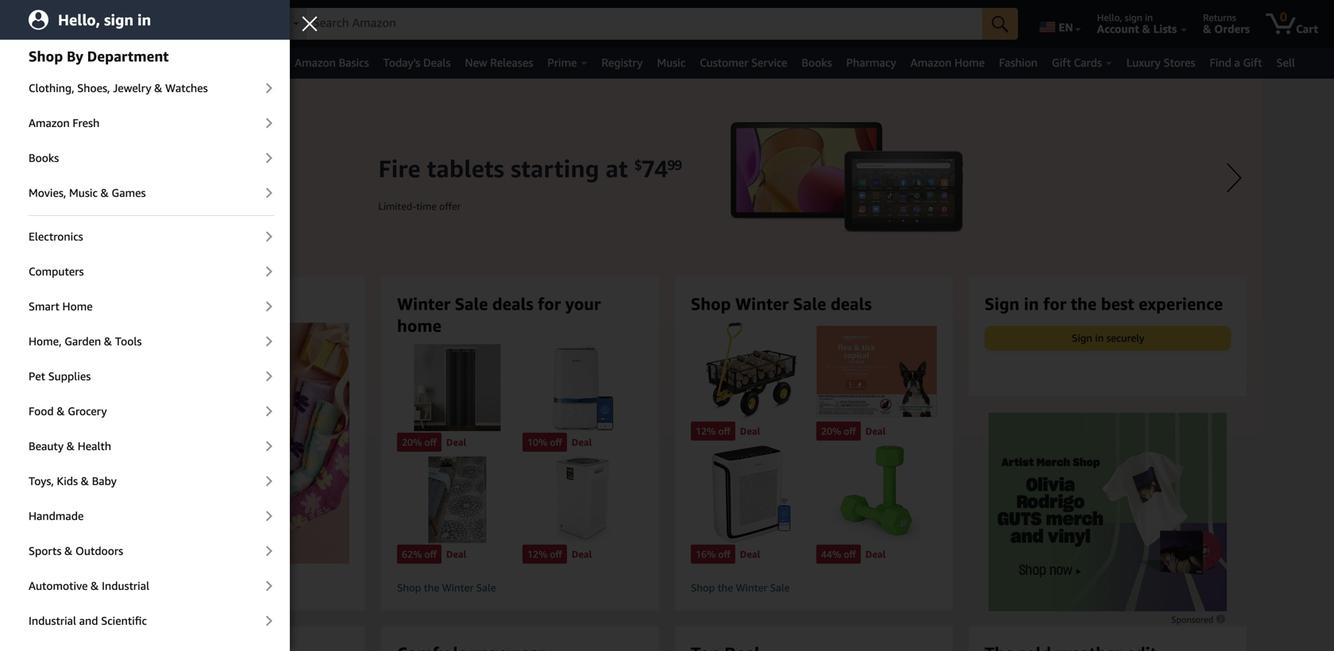 Task type: locate. For each thing, give the bounding box(es) containing it.
shop winter sale deals down computers link
[[103, 294, 284, 314]]

0 vertical spatial home
[[955, 56, 985, 69]]

0 horizontal spatial music
[[69, 186, 98, 199]]

music right movies,
[[69, 186, 98, 199]]

music
[[657, 56, 686, 69], [69, 186, 98, 199]]

1 horizontal spatial shop the winter sale
[[691, 582, 790, 594]]

12% off down kenmore pm3020 air purifiers with h13 true hepa filter, covers up to 1500 sq.foot, 24db silentclean 3-stage hepa filtration system, 5 speeds for home large room, kitchens & bedroom image
[[527, 549, 562, 560]]

deal for levoit air purifiers for home large room up to 1900 ft² in 1 hr with washable filters, air quality monitor, smart wifi, hepa filter captures allergies, pet hair, smoke, pollen in bedroom, vital 200s "image"
[[740, 549, 761, 560]]

0 horizontal spatial 12% off
[[527, 549, 562, 560]]

off for rugshop modern floral circles design for living room,bedroom,home office,kitchen non shedding runner rug 2' x 7' 2" gray image
[[425, 549, 437, 560]]

0 horizontal spatial sign
[[104, 11, 134, 29]]

pet
[[29, 370, 45, 383]]

shop the winter sale down the 16% off
[[691, 582, 790, 594]]

1 horizontal spatial deals
[[492, 294, 534, 314]]

amazon
[[295, 56, 336, 69], [911, 56, 952, 69], [29, 116, 70, 129]]

books inside navigation navigation
[[802, 56, 832, 69]]

shop now
[[103, 582, 150, 594]]

0 horizontal spatial for
[[538, 294, 561, 314]]

for left best
[[1044, 294, 1067, 314]]

1 horizontal spatial sign
[[1072, 332, 1093, 344]]

off down joydeco door curtain closet door, closet curtain for open closet, closet curtains for bedroom closet door, door curtains for doorways privacy bedroom(40wx78l) 'image'
[[425, 437, 437, 448]]

home
[[955, 56, 985, 69], [62, 300, 93, 313]]

amazon basics link
[[288, 52, 376, 74]]

sports
[[29, 545, 62, 558]]

1 horizontal spatial books
[[802, 56, 832, 69]]

3 deals from the left
[[831, 294, 872, 314]]

20% off down joydeco door curtain closet door, closet curtain for open closet, closet curtains for bedroom closet door, door curtains for doorways privacy bedroom(40wx78l) 'image'
[[402, 437, 437, 448]]

none search field inside navigation navigation
[[265, 8, 1019, 41]]

books
[[802, 56, 832, 69], [29, 151, 59, 164]]

1 vertical spatial books
[[29, 151, 59, 164]]

& left orders
[[1204, 22, 1212, 35]]

industrial down automotive
[[29, 614, 76, 628]]

1 horizontal spatial home
[[955, 56, 985, 69]]

deal down joydeco door curtain closet door, closet curtain for open closet, closet curtains for bedroom closet door, door curtains for doorways privacy bedroom(40wx78l) 'image'
[[446, 437, 467, 448]]

a
[[1235, 56, 1241, 69]]

1 shop the winter sale from the left
[[397, 582, 496, 594]]

orders
[[1215, 22, 1250, 35]]

industrial up scientific
[[102, 580, 149, 593]]

leave feedback on sponsored ad element
[[1172, 615, 1227, 625]]

hello, sign in
[[58, 11, 151, 29], [1097, 12, 1153, 23]]

main content
[[0, 79, 1335, 651]]

deal for amazon basics flea and tick topical treatment for small dogs (5 -22 pounds), 6 count (previously solimo) image
[[866, 426, 886, 437]]

gift right the a
[[1244, 56, 1263, 69]]

0 vertical spatial books
[[802, 56, 832, 69]]

smart home
[[29, 300, 93, 313]]

cap barbell neoprene dumbbell weights, 8 lb pair, shamrock image
[[817, 446, 937, 543]]

0 horizontal spatial shop the winter sale
[[397, 582, 496, 594]]

shop
[[29, 48, 63, 65]]

the left best
[[1071, 294, 1097, 314]]

1 horizontal spatial amazon
[[295, 56, 336, 69]]

hello, right "en"
[[1097, 12, 1123, 23]]

hello, sign in left lists
[[1097, 12, 1153, 23]]

find
[[1210, 56, 1232, 69]]

shop the winter sale down 62% off
[[397, 582, 496, 594]]

games
[[112, 186, 146, 199]]

& inside returns & orders
[[1204, 22, 1212, 35]]

None search field
[[265, 8, 1019, 41]]

2 shop the winter sale link from the left
[[691, 582, 937, 595]]

2 shop winter sale deals from the left
[[691, 294, 872, 314]]

medical care
[[62, 56, 127, 69]]

& left shop now on the bottom
[[91, 580, 99, 593]]

12% off down the vevor steel garden cart, heavy duty 900 lbs capacity, with removable mesh sides to convert into flatbed, utility metal wagon with 180° rotating handle and 10 in tires, perfect for farm, yard image
[[696, 426, 731, 437]]

hello, up by
[[58, 11, 100, 29]]

2 horizontal spatial amazon
[[911, 56, 952, 69]]

0 vertical spatial 12%
[[696, 426, 716, 437]]

deal for the vevor steel garden cart, heavy duty 900 lbs capacity, with removable mesh sides to convert into flatbed, utility metal wagon with 180° rotating handle and 10 in tires, perfect for farm, yard image
[[740, 426, 761, 437]]

pharmacy
[[847, 56, 897, 69]]

1 vertical spatial music
[[69, 186, 98, 199]]

music down search amazon text field
[[657, 56, 686, 69]]

0 horizontal spatial books
[[29, 151, 59, 164]]

0 horizontal spatial gift
[[1052, 56, 1071, 69]]

fashion link
[[992, 52, 1045, 74]]

deal right 44% off
[[866, 549, 886, 560]]

deal down amazon basics flea and tick topical treatment for small dogs (5 -22 pounds), 6 count (previously solimo) image
[[866, 426, 886, 437]]

hello, sign in up shop by department
[[58, 11, 151, 29]]

1 horizontal spatial shop winter sale deals
[[691, 294, 872, 314]]

1 horizontal spatial books link
[[795, 52, 839, 74]]

20%
[[821, 426, 842, 437], [402, 437, 422, 448]]

clothing, shoes, jewelry & watches link
[[0, 71, 290, 105]]

sign left lists
[[1125, 12, 1143, 23]]

off right "16%"
[[719, 549, 731, 560]]

amazon image
[[14, 14, 91, 38]]

books right service on the right
[[802, 56, 832, 69]]

0 horizontal spatial 12%
[[527, 549, 548, 560]]

hello, sign in link
[[0, 0, 290, 40]]

20% down joydeco door curtain closet door, closet curtain for open closet, closet curtains for bedroom closet door, door curtains for doorways privacy bedroom(40wx78l) 'image'
[[402, 437, 422, 448]]

sign
[[104, 11, 134, 29], [1125, 12, 1143, 23]]

shop the winter sale link for winter sale deals for your home
[[397, 582, 643, 595]]

deal for rugshop modern floral circles design for living room,bedroom,home office,kitchen non shedding runner rug 2' x 7' 2" gray image
[[446, 549, 467, 560]]

returns
[[1204, 12, 1237, 23]]

care
[[104, 56, 127, 69]]

10% off
[[527, 437, 562, 448]]

1 horizontal spatial 12%
[[696, 426, 716, 437]]

& left health at the left bottom
[[67, 440, 75, 453]]

books link right service on the right
[[795, 52, 839, 74]]

amazon left basics
[[295, 56, 336, 69]]

0 vertical spatial 12% off
[[696, 426, 731, 437]]

20% down amazon basics flea and tick topical treatment for small dogs (5 -22 pounds), 6 count (previously solimo) image
[[821, 426, 842, 437]]

0 horizontal spatial industrial
[[29, 614, 76, 628]]

toys, kids & baby link
[[0, 465, 290, 498]]

2 deals from the left
[[492, 294, 534, 314]]

sign up department
[[104, 11, 134, 29]]

0 horizontal spatial books link
[[0, 141, 290, 175]]

1 gift from the left
[[1052, 56, 1071, 69]]

12% off for the vevor steel garden cart, heavy duty 900 lbs capacity, with removable mesh sides to convert into flatbed, utility metal wagon with 180° rotating handle and 10 in tires, perfect for farm, yard image
[[696, 426, 731, 437]]

amazon right pharmacy at the right
[[911, 56, 952, 69]]

deal down kenmore pm3020 air purifiers with h13 true hepa filter, covers up to 1500 sq.foot, 24db silentclean 3-stage hepa filtration system, 5 speeds for home large room, kitchens & bedroom image
[[572, 549, 592, 560]]

2 shop the winter sale from the left
[[691, 582, 790, 594]]

16% off
[[696, 549, 731, 560]]

en
[[1059, 21, 1074, 34]]

shop winter sale deals image
[[76, 323, 377, 564]]

1 shop the winter sale link from the left
[[397, 582, 643, 595]]

electronics
[[29, 230, 83, 243]]

winter
[[148, 294, 201, 314], [397, 294, 451, 314], [736, 294, 789, 314], [442, 582, 474, 594], [736, 582, 768, 594]]

12% down kenmore pm3020 air purifiers with h13 true hepa filter, covers up to 1500 sq.foot, 24db silentclean 3-stage hepa filtration system, 5 speeds for home large room, kitchens & bedroom image
[[527, 549, 548, 560]]

1 vertical spatial 12%
[[527, 549, 548, 560]]

cards
[[1074, 56, 1102, 69]]

update
[[122, 22, 160, 35]]

0 horizontal spatial 20%
[[402, 437, 422, 448]]

home,
[[29, 335, 62, 348]]

0 vertical spatial music
[[657, 56, 686, 69]]

service
[[752, 56, 788, 69]]

books link down amazon fresh link
[[0, 141, 290, 175]]

home inside navigation navigation
[[955, 56, 985, 69]]

0 horizontal spatial shop winter sale deals
[[103, 294, 284, 314]]

off right 62%
[[425, 549, 437, 560]]

20% off down amazon basics flea and tick topical treatment for small dogs (5 -22 pounds), 6 count (previously solimo) image
[[821, 426, 856, 437]]

1 horizontal spatial 12% off
[[696, 426, 731, 437]]

jewelry
[[113, 81, 151, 95]]

amazon fresh
[[29, 116, 100, 129]]

off for amazon basics flea and tick topical treatment for small dogs (5 -22 pounds), 6 count (previously solimo) image
[[844, 426, 856, 437]]

the down 62% off
[[424, 582, 439, 594]]

find a gift
[[1210, 56, 1263, 69]]

cart
[[1296, 22, 1319, 35]]

& right sports
[[64, 545, 73, 558]]

deals
[[243, 294, 284, 314], [492, 294, 534, 314], [831, 294, 872, 314]]

0 horizontal spatial shop the winter sale link
[[397, 582, 643, 595]]

0 horizontal spatial amazon
[[29, 116, 70, 129]]

in
[[137, 11, 151, 29], [1145, 12, 1153, 23], [1024, 294, 1039, 314], [1095, 332, 1104, 344]]

clothing,
[[29, 81, 74, 95]]

off down the vevor steel garden cart, heavy duty 900 lbs capacity, with removable mesh sides to convert into flatbed, utility metal wagon with 180° rotating handle and 10 in tires, perfect for farm, yard image
[[719, 426, 731, 437]]

home for smart home
[[62, 300, 93, 313]]

shop left now
[[103, 582, 127, 594]]

shop the winter sale link
[[397, 582, 643, 595], [691, 582, 937, 595]]

amazon home
[[911, 56, 985, 69]]

off for levoit air purifiers for home large room up to 1900 ft² in 1 hr with washable filters, air quality monitor, smart wifi, hepa filter captures allergies, pet hair, smoke, pollen in bedroom, vital 200s "image"
[[719, 549, 731, 560]]

1 vertical spatial 12% off
[[527, 549, 562, 560]]

stores
[[1164, 56, 1196, 69]]

amazon for amazon basics
[[295, 56, 336, 69]]

off down amazon basics flea and tick topical treatment for small dogs (5 -22 pounds), 6 count (previously solimo) image
[[844, 426, 856, 437]]

& left lists
[[1143, 22, 1151, 35]]

&
[[1143, 22, 1151, 35], [1204, 22, 1212, 35], [154, 81, 162, 95], [101, 186, 109, 199], [104, 335, 112, 348], [57, 405, 65, 418], [67, 440, 75, 453], [81, 475, 89, 488], [64, 545, 73, 558], [91, 580, 99, 593]]

sign in securely
[[1072, 332, 1145, 344]]

off right 10%
[[550, 437, 562, 448]]

off right 44%
[[844, 549, 856, 560]]

winter inside the winter sale deals for your home
[[397, 294, 451, 314]]

sale inside the winter sale deals for your home
[[455, 294, 488, 314]]

& inside 'link'
[[81, 475, 89, 488]]

movies,
[[29, 186, 66, 199]]

shop up the vevor steel garden cart, heavy duty 900 lbs capacity, with removable mesh sides to convert into flatbed, utility metal wagon with 180° rotating handle and 10 in tires, perfect for farm, yard image
[[691, 294, 731, 314]]

1 vertical spatial home
[[62, 300, 93, 313]]

1 horizontal spatial shop the winter sale link
[[691, 582, 937, 595]]

gift left cards
[[1052, 56, 1071, 69]]

en link
[[1030, 4, 1089, 44]]

by
[[67, 48, 83, 65]]

1 vertical spatial books link
[[0, 141, 290, 175]]

gift
[[1052, 56, 1071, 69], [1244, 56, 1263, 69]]

1 vertical spatial sign
[[1072, 332, 1093, 344]]

deal for levoit 4l smart cool mist humidifier for home bedroom with essential oils, customize humidity for baby & plants, app & voice control, schedule, timer, last up to 40hrs, whisper quiet, handle design image
[[572, 437, 592, 448]]

deal right the 16% off
[[740, 549, 761, 560]]

20% for amazon basics flea and tick topical treatment for small dogs (5 -22 pounds), 6 count (previously solimo) image
[[821, 426, 842, 437]]

deal for cap barbell neoprene dumbbell weights, 8 lb pair, shamrock image
[[866, 549, 886, 560]]

1 horizontal spatial hello,
[[1097, 12, 1123, 23]]

automotive
[[29, 580, 88, 593]]

0 horizontal spatial deals
[[243, 294, 284, 314]]

sign for sign in securely
[[1072, 332, 1093, 344]]

rugshop modern floral circles design for living room,bedroom,home office,kitchen non shedding runner rug 2' x 7' 2" gray image
[[397, 457, 518, 543]]

0 horizontal spatial home
[[62, 300, 93, 313]]

1 horizontal spatial gift
[[1244, 56, 1263, 69]]

1 horizontal spatial hello, sign in
[[1097, 12, 1153, 23]]

1 horizontal spatial for
[[1044, 294, 1067, 314]]

shop the winter sale for winter sale deals for your home
[[397, 582, 496, 594]]

12% down the vevor steel garden cart, heavy duty 900 lbs capacity, with removable mesh sides to convert into flatbed, utility metal wagon with 180° rotating handle and 10 in tires, perfect for farm, yard image
[[696, 426, 716, 437]]

deal right 62% off
[[446, 549, 467, 560]]

outdoors
[[76, 545, 123, 558]]

& right kids
[[81, 475, 89, 488]]

12% for kenmore pm3020 air purifiers with h13 true hepa filter, covers up to 1500 sq.foot, 24db silentclean 3-stage hepa filtration system, 5 speeds for home large room, kitchens & bedroom image
[[527, 549, 548, 560]]

20% off for joydeco door curtain closet door, closet curtain for open closet, closet curtains for bedroom closet door, door curtains for doorways privacy bedroom(40wx78l) 'image'
[[402, 437, 437, 448]]

off for cap barbell neoprene dumbbell weights, 8 lb pair, shamrock image
[[844, 549, 856, 560]]

books up movies,
[[29, 151, 59, 164]]

shop winter sale deals
[[103, 294, 284, 314], [691, 294, 872, 314]]

07430
[[218, 12, 246, 23]]

home left fashion
[[955, 56, 985, 69]]

deal down the vevor steel garden cart, heavy duty 900 lbs capacity, with removable mesh sides to convert into flatbed, utility metal wagon with 180° rotating handle and 10 in tires, perfect for farm, yard image
[[740, 426, 761, 437]]

12% off for kenmore pm3020 air purifiers with h13 true hepa filter, covers up to 1500 sq.foot, 24db silentclean 3-stage hepa filtration system, 5 speeds for home large room, kitchens & bedroom image
[[527, 549, 562, 560]]

shop the winter sale link for shop winter sale deals
[[691, 582, 937, 595]]

food
[[29, 405, 54, 418]]

1 horizontal spatial 20% off
[[821, 426, 856, 437]]

1 horizontal spatial 20%
[[821, 426, 842, 437]]

shop the winter sale
[[397, 582, 496, 594], [691, 582, 790, 594]]

home for amazon home
[[955, 56, 985, 69]]

pharmacy link
[[839, 52, 904, 74]]

levoit 4l smart cool mist humidifier for home bedroom with essential oils, customize humidity for baby & plants, app & voice control, schedule, timer, last up to 40hrs, whisper quiet, handle design image
[[523, 344, 643, 431]]

best
[[1101, 294, 1135, 314]]

None submit
[[983, 8, 1019, 40]]

sponsored ad element
[[989, 413, 1227, 612]]

62% off
[[402, 549, 437, 560]]

deal right '10% off'
[[572, 437, 592, 448]]

home right smart on the top left
[[62, 300, 93, 313]]

fire tablets starting at $74.99. limited-time offer. image
[[71, 79, 1263, 555]]

2 horizontal spatial deals
[[831, 294, 872, 314]]

lists
[[1154, 22, 1177, 35]]

deal for joydeco door curtain closet door, closet curtain for open closet, closet curtains for bedroom closet door, door curtains for doorways privacy bedroom(40wx78l) 'image'
[[446, 437, 467, 448]]

handmade
[[29, 510, 84, 523]]

sign inside navigation navigation
[[1125, 12, 1143, 23]]

2 horizontal spatial the
[[1071, 294, 1097, 314]]

0 horizontal spatial sign
[[985, 294, 1020, 314]]

find a gift link
[[1203, 52, 1270, 74]]

1 horizontal spatial the
[[718, 582, 733, 594]]

0 vertical spatial industrial
[[102, 580, 149, 593]]

hello, sign in inside navigation navigation
[[1097, 12, 1153, 23]]

0 horizontal spatial the
[[424, 582, 439, 594]]

1 horizontal spatial sign
[[1125, 12, 1143, 23]]

to
[[168, 12, 177, 23]]

for
[[538, 294, 561, 314], [1044, 294, 1067, 314]]

0 vertical spatial sign
[[985, 294, 1020, 314]]

1 for from the left
[[538, 294, 561, 314]]

delivering
[[122, 12, 165, 23]]

account
[[1097, 22, 1140, 35]]

scientific
[[101, 614, 147, 628]]

0 horizontal spatial 20% off
[[402, 437, 437, 448]]

the down the 16% off
[[718, 582, 733, 594]]

off down kenmore pm3020 air purifiers with h13 true hepa filter, covers up to 1500 sq.foot, 24db silentclean 3-stage hepa filtration system, 5 speeds for home large room, kitchens & bedroom image
[[550, 549, 562, 560]]

music link
[[650, 52, 693, 74]]

amazon down clothing,
[[29, 116, 70, 129]]

shoes,
[[77, 81, 110, 95]]

for left your
[[538, 294, 561, 314]]

computers link
[[0, 255, 290, 288]]

shop winter sale deals up the vevor steel garden cart, heavy duty 900 lbs capacity, with removable mesh sides to convert into flatbed, utility metal wagon with 180° rotating handle and 10 in tires, perfect for farm, yard image
[[691, 294, 872, 314]]

1 horizontal spatial music
[[657, 56, 686, 69]]



Task type: vqa. For each thing, say whether or not it's contained in the screenshot.
Registry link
yes



Task type: describe. For each thing, give the bounding box(es) containing it.
home
[[397, 316, 442, 335]]

20% for joydeco door curtain closet door, closet curtain for open closet, closet curtains for bedroom closet door, door curtains for doorways privacy bedroom(40wx78l) 'image'
[[402, 437, 422, 448]]

automotive & industrial link
[[0, 570, 290, 603]]

none submit inside navigation navigation
[[983, 8, 1019, 40]]

0 horizontal spatial hello, sign in
[[58, 11, 151, 29]]

beauty & health
[[29, 440, 111, 453]]

toys, kids & baby
[[29, 475, 117, 488]]

1 shop winter sale deals from the left
[[103, 294, 284, 314]]

shop up tools
[[103, 294, 143, 314]]

clothing, shoes, jewelry & watches
[[29, 81, 208, 95]]

health
[[78, 440, 111, 453]]

beauty & health link
[[0, 430, 290, 463]]

sports & outdoors link
[[0, 535, 290, 568]]

deals
[[423, 56, 451, 69]]

in inside navigation navigation
[[1145, 12, 1153, 23]]

off for kenmore pm3020 air purifiers with h13 true hepa filter, covers up to 1500 sq.foot, 24db silentclean 3-stage hepa filtration system, 5 speeds for home large room, kitchens & bedroom image
[[550, 549, 562, 560]]

sell link
[[1270, 52, 1303, 74]]

today's deals
[[383, 56, 451, 69]]

your
[[566, 294, 601, 314]]

industrial and scientific
[[29, 614, 147, 628]]

sell
[[1277, 56, 1296, 69]]

deals inside the winter sale deals for your home
[[492, 294, 534, 314]]

the for winter sale deals for your home
[[424, 582, 439, 594]]

supplies
[[48, 370, 91, 383]]

44%
[[821, 549, 842, 560]]

home, garden & tools
[[29, 335, 142, 348]]

fresh
[[73, 116, 100, 129]]

all
[[33, 56, 48, 70]]

the for shop winter sale deals
[[718, 582, 733, 594]]

& right the 'food'
[[57, 405, 65, 418]]

Search Amazon text field
[[307, 9, 983, 39]]

movies, music & games
[[29, 186, 146, 199]]

1 vertical spatial industrial
[[29, 614, 76, 628]]

2 gift from the left
[[1244, 56, 1263, 69]]

new releases link
[[458, 52, 541, 74]]

joydeco door curtain closet door, closet curtain for open closet, closet curtains for bedroom closet door, door curtains for doorways privacy bedroom(40wx78l) image
[[397, 344, 518, 431]]

today's
[[383, 56, 420, 69]]

toys,
[[29, 475, 54, 488]]

luxury
[[1127, 56, 1161, 69]]

prime
[[548, 56, 577, 69]]

medical care link
[[55, 52, 144, 74]]

smart home link
[[0, 290, 290, 323]]

amazon basics
[[295, 56, 369, 69]]

0 vertical spatial books link
[[795, 52, 839, 74]]

sign in securely link
[[986, 327, 1231, 350]]

16%
[[696, 549, 716, 560]]

12% for the vevor steel garden cart, heavy duty 900 lbs capacity, with removable mesh sides to convert into flatbed, utility metal wagon with 180° rotating handle and 10 in tires, perfect for farm, yard image
[[696, 426, 716, 437]]

shop down "16%"
[[691, 582, 715, 594]]

shop by department
[[29, 48, 169, 65]]

for inside the winter sale deals for your home
[[538, 294, 561, 314]]

groceries
[[151, 56, 198, 69]]

amazon fresh link
[[0, 106, 290, 140]]

sponsored
[[1172, 615, 1216, 625]]

1 deals from the left
[[243, 294, 284, 314]]

& right jewelry on the left top of the page
[[154, 81, 162, 95]]

& left tools
[[104, 335, 112, 348]]

garden
[[65, 335, 101, 348]]

customer
[[700, 56, 749, 69]]

amazon for amazon home
[[911, 56, 952, 69]]

sign for sign in for the best experience
[[985, 294, 1020, 314]]

mahwah
[[179, 12, 216, 23]]

off for the vevor steel garden cart, heavy duty 900 lbs capacity, with removable mesh sides to convert into flatbed, utility metal wagon with 180° rotating handle and 10 in tires, perfect for farm, yard image
[[719, 426, 731, 437]]

amazon for amazon fresh
[[29, 116, 70, 129]]

beauty
[[29, 440, 64, 453]]

new
[[465, 56, 487, 69]]

0 horizontal spatial hello,
[[58, 11, 100, 29]]

navigation navigation
[[0, 0, 1335, 79]]

amazon basics flea and tick topical treatment for small dogs (5 -22 pounds), 6 count (previously solimo) image
[[817, 323, 937, 420]]

registry
[[602, 56, 643, 69]]

hello, inside navigation navigation
[[1097, 12, 1123, 23]]

prime link
[[541, 52, 595, 74]]

industrial and scientific link
[[0, 605, 290, 638]]

gift cards link
[[1045, 52, 1120, 74]]

gift cards
[[1052, 56, 1102, 69]]

44% off
[[821, 549, 856, 560]]

sports & outdoors
[[29, 545, 123, 558]]

off for joydeco door curtain closet door, closet curtain for open closet, closet curtains for bedroom closet door, door curtains for doorways privacy bedroom(40wx78l) 'image'
[[425, 437, 437, 448]]

automotive & industrial
[[29, 580, 149, 593]]

off for levoit 4l smart cool mist humidifier for home bedroom with essential oils, customize humidity for baby & plants, app & voice control, schedule, timer, last up to 40hrs, whisper quiet, handle design image
[[550, 437, 562, 448]]

all button
[[9, 48, 55, 79]]

grocery
[[68, 405, 107, 418]]

shop down 62%
[[397, 582, 421, 594]]

vevor steel garden cart, heavy duty 900 lbs capacity, with removable mesh sides to convert into flatbed, utility metal wagon with 180° rotating handle and 10 in tires, perfect for farm, yard image
[[691, 323, 812, 420]]

food & grocery
[[29, 405, 107, 418]]

delivering to mahwah 07430 update location
[[122, 12, 246, 35]]

pet supplies link
[[0, 360, 290, 393]]

shop the winter sale for shop winter sale deals
[[691, 582, 790, 594]]

baby
[[92, 475, 117, 488]]

sponsored link
[[1172, 612, 1227, 628]]

watches
[[165, 81, 208, 95]]

shop now link
[[76, 323, 377, 599]]

20% off for amazon basics flea and tick topical treatment for small dogs (5 -22 pounds), 6 count (previously solimo) image
[[821, 426, 856, 437]]

fashion
[[999, 56, 1038, 69]]

music inside navigation navigation
[[657, 56, 686, 69]]

& left games
[[101, 186, 109, 199]]

account & lists
[[1097, 22, 1177, 35]]

main content containing shop winter sale deals
[[0, 79, 1335, 651]]

10%
[[527, 437, 548, 448]]

pet supplies
[[29, 370, 91, 383]]

and
[[79, 614, 98, 628]]

home, garden & tools link
[[0, 325, 290, 358]]

electronics link
[[0, 220, 290, 253]]

kids
[[57, 475, 78, 488]]

deal for kenmore pm3020 air purifiers with h13 true hepa filter, covers up to 1500 sq.foot, 24db silentclean 3-stage hepa filtration system, 5 speeds for home large room, kitchens & bedroom image
[[572, 549, 592, 560]]

levoit air purifiers for home large room up to 1900 ft² in 1 hr with washable filters, air quality monitor, smart wifi, hepa filter captures allergies, pet hair, smoke, pollen in bedroom, vital 200s image
[[691, 446, 812, 543]]

winter sale deals for your home
[[397, 294, 601, 335]]

registry link
[[595, 52, 650, 74]]

0
[[1280, 9, 1288, 24]]

amazon home link
[[904, 52, 992, 74]]

sign in for the best experience
[[985, 294, 1223, 314]]

computers
[[29, 265, 84, 278]]

department
[[87, 48, 169, 65]]

customer service
[[700, 56, 788, 69]]

1 horizontal spatial industrial
[[102, 580, 149, 593]]

handmade link
[[0, 500, 290, 533]]

kenmore pm3020 air purifiers with h13 true hepa filter, covers up to 1500 sq.foot, 24db silentclean 3-stage hepa filtration system, 5 speeds for home large room, kitchens & bedroom image
[[523, 457, 643, 543]]

smart
[[29, 300, 59, 313]]

location
[[163, 22, 205, 35]]

2 for from the left
[[1044, 294, 1067, 314]]

basics
[[339, 56, 369, 69]]



